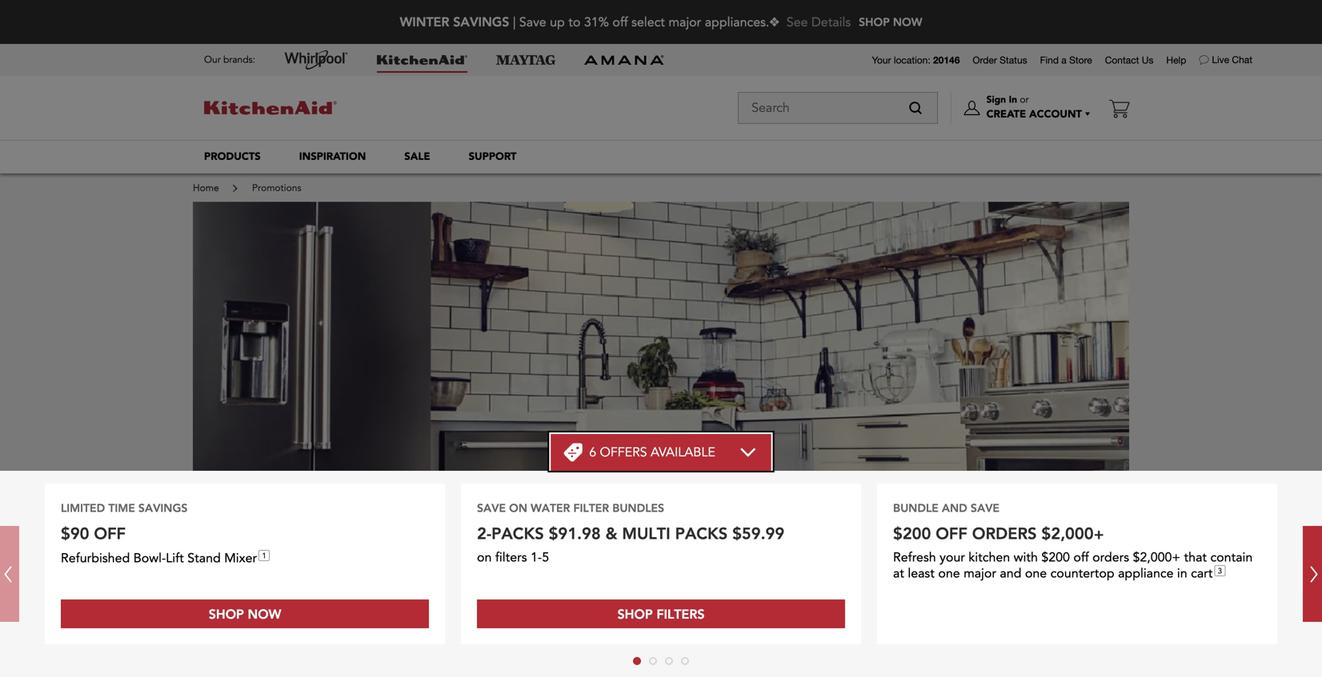 Task type: vqa. For each thing, say whether or not it's contained in the screenshot.
Site Feedback image
no



Task type: locate. For each thing, give the bounding box(es) containing it.
1 horizontal spatial kitchenaid image
[[377, 55, 467, 65]]

$200 up refresh
[[893, 523, 931, 544]]

contain
[[1211, 549, 1253, 567]]

orders left in
[[1093, 549, 1129, 567]]

amana image
[[584, 54, 664, 66]]

2 save from the left
[[971, 501, 1000, 516]]

$200 inside bundle and save $200 off orders $2,000+
[[893, 523, 931, 544]]

shop now link down mixer in the left of the page
[[61, 600, 429, 629]]

1 horizontal spatial save
[[971, 501, 1000, 516]]

winter
[[400, 13, 449, 30]]

a beautifully decorated kitchen, stocked with an assortment of kitchenaid products image
[[193, 202, 1129, 638]]

0 horizontal spatial previous image
[[0, 563, 20, 587]]

find a store
[[1040, 54, 1092, 66]]

0 vertical spatial now
[[893, 14, 922, 29]]

cart
[[1191, 565, 1213, 583]]

$200
[[893, 523, 931, 544], [1042, 549, 1070, 567]]

1 vertical spatial major
[[964, 565, 996, 583]]

2 vertical spatial off
[[1074, 549, 1089, 567]]

0 horizontal spatial off
[[613, 14, 628, 31]]

orders
[[972, 523, 1037, 544], [1093, 549, 1129, 567]]

multi
[[622, 523, 670, 544]]

0 horizontal spatial one
[[938, 565, 960, 583]]

major
[[669, 14, 701, 31], [964, 565, 996, 583]]

1 horizontal spatial savings
[[453, 13, 509, 30]]

filter
[[573, 501, 609, 516]]

limited time savings $90 off refurbished bowl-lift stand mixer 1
[[61, 501, 266, 568]]

1 horizontal spatial shop
[[617, 606, 653, 623]]

stand
[[187, 550, 221, 568]]

save inside bundle and save $200 off orders $2,000+
[[971, 501, 1000, 516]]

maytag image
[[496, 55, 555, 65]]

save up 2-
[[477, 501, 506, 516]]

one right least
[[938, 565, 960, 583]]

1 horizontal spatial packs
[[675, 523, 728, 544]]

kitchenaid image
[[377, 55, 467, 65], [204, 101, 337, 115]]

one right and
[[1025, 565, 1047, 583]]

off up your
[[936, 523, 968, 544]]

chevron icon image
[[739, 448, 757, 458]]

0 horizontal spatial kitchenaid image
[[204, 101, 337, 115]]

0 horizontal spatial $2,000+
[[1042, 523, 1104, 544]]

1 vertical spatial shop now link
[[61, 600, 429, 629]]

1 save from the left
[[477, 501, 506, 516]]

shop down mixer in the left of the page
[[209, 606, 244, 623]]

$2,000+ inside bundle and save $200 off orders $2,000+
[[1042, 523, 1104, 544]]

0 horizontal spatial orders
[[972, 523, 1037, 544]]

least
[[908, 565, 935, 583]]

appliance
[[1118, 565, 1174, 583]]

previous image
[[0, 563, 20, 587], [1303, 563, 1322, 587]]

refresh your kitchen with $200 off orders $2,000+ that contain at least one major and one countertop appliance in
[[893, 549, 1253, 583]]

1 link
[[259, 550, 270, 562]]

at
[[893, 565, 904, 583]]

time
[[108, 501, 135, 516]]

kitchenaid image down winter
[[377, 55, 467, 65]]

savings
[[453, 13, 509, 30], [138, 501, 188, 516]]

our
[[204, 53, 221, 66]]

off inside refresh your kitchen with $200 off orders $2,000+ that contain at least one major and one countertop appliance in
[[1074, 549, 1089, 567]]

shop for mixer
[[209, 606, 244, 623]]

packs
[[492, 523, 544, 544], [675, 523, 728, 544]]

savings left |
[[453, 13, 509, 30]]

shop now link
[[859, 2, 922, 42], [61, 600, 429, 629]]

1 vertical spatial orders
[[1093, 549, 1129, 567]]

0 horizontal spatial shop
[[209, 606, 244, 623]]

refresh
[[893, 549, 936, 567]]

water
[[531, 501, 570, 516]]

off right the 31%
[[613, 14, 628, 31]]

$2,000+ up refresh your kitchen with $200 off orders $2,000+ that contain at least one major and one countertop appliance in
[[1042, 523, 1104, 544]]

orders inside bundle and save $200 off orders $2,000+
[[972, 523, 1037, 544]]

1 horizontal spatial orders
[[1093, 549, 1129, 567]]

1 horizontal spatial off
[[936, 523, 968, 544]]

savings inside limited time savings $90 off refurbished bowl-lift stand mixer 1
[[138, 501, 188, 516]]

0 horizontal spatial shop now link
[[61, 600, 429, 629]]

packs up "filters"
[[492, 523, 544, 544]]

1 vertical spatial now
[[248, 606, 281, 623]]

promotions
[[252, 182, 301, 195]]

1 vertical spatial $2,000+
[[1133, 549, 1181, 567]]

packs right multi
[[675, 523, 728, 544]]

shop left the filters
[[617, 606, 653, 623]]

order status link
[[973, 54, 1027, 66]]

a
[[1062, 54, 1067, 66]]

countertop
[[1051, 565, 1115, 583]]

see
[[787, 14, 808, 31]]

0 vertical spatial off
[[613, 14, 628, 31]]

0 horizontal spatial save
[[477, 501, 506, 516]]

tab list
[[45, 658, 1277, 666]]

live chat
[[1212, 54, 1253, 65]]

3 link
[[1214, 566, 1226, 577]]

1 horizontal spatial $2,000+
[[1133, 549, 1181, 567]]

$200 right with
[[1042, 549, 1070, 567]]

0 vertical spatial kitchenaid image
[[377, 55, 467, 65]]

shop
[[859, 14, 890, 29], [209, 606, 244, 623], [617, 606, 653, 623]]

select
[[632, 14, 665, 31]]

kitchenaid image down "brands:"
[[204, 101, 337, 115]]

menu
[[185, 140, 1137, 174]]

bundle and save $200 off orders $2,000+
[[893, 501, 1104, 544]]

1 horizontal spatial $200
[[1042, 549, 1070, 567]]

heading
[[589, 444, 715, 462]]

find a store link
[[1040, 54, 1092, 66]]

0 horizontal spatial savings
[[138, 501, 188, 516]]

0 vertical spatial $200
[[893, 523, 931, 544]]

orders up kitchen
[[972, 523, 1037, 544]]

off inside bundle and save $200 off orders $2,000+
[[936, 523, 968, 544]]

1 vertical spatial savings
[[138, 501, 188, 516]]

off
[[613, 14, 628, 31], [936, 523, 968, 544], [1074, 549, 1089, 567]]

0 vertical spatial savings
[[453, 13, 509, 30]]

1 horizontal spatial one
[[1025, 565, 1047, 583]]

shop inside "link"
[[209, 606, 244, 623]]

status
[[1000, 54, 1027, 66]]

Search search field
[[738, 92, 938, 124]]

shop right details
[[859, 14, 890, 29]]

your
[[940, 549, 965, 567]]

filters
[[657, 606, 705, 623]]

details
[[812, 14, 851, 31]]

store
[[1069, 54, 1092, 66]]

0 vertical spatial orders
[[972, 523, 1037, 544]]

$2,000+
[[1042, 523, 1104, 544], [1133, 549, 1181, 567]]

contact us
[[1105, 54, 1154, 66]]

shop now link right details
[[859, 2, 922, 42]]

2 previous image from the left
[[1303, 563, 1322, 587]]

save right the and
[[971, 501, 1000, 516]]

0 horizontal spatial packs
[[492, 523, 544, 544]]

available
[[651, 444, 715, 462]]

1 vertical spatial off
[[936, 523, 968, 544]]

home link
[[193, 182, 222, 195]]

0 vertical spatial major
[[669, 14, 701, 31]]

31%
[[584, 14, 609, 31]]

1 horizontal spatial major
[[964, 565, 996, 583]]

savings right time
[[138, 501, 188, 516]]

1 horizontal spatial now
[[893, 14, 922, 29]]

kitchen
[[969, 549, 1010, 567]]

major left and
[[964, 565, 996, 583]]

now down 1
[[248, 606, 281, 623]]

up
[[550, 14, 565, 31]]

0 vertical spatial $2,000+
[[1042, 523, 1104, 544]]

2 horizontal spatial shop
[[859, 14, 890, 29]]

1 packs from the left
[[492, 523, 544, 544]]

home
[[193, 182, 219, 195]]

major right the select
[[669, 14, 701, 31]]

6 offers available
[[589, 444, 715, 462]]

$2,000+ left that
[[1133, 549, 1181, 567]]

1 horizontal spatial previous image
[[1303, 563, 1322, 587]]

2 horizontal spatial off
[[1074, 549, 1089, 567]]

major inside winter savings | save up to 31% off select major appliances.❖ see details shop now
[[669, 14, 701, 31]]

filters
[[495, 549, 527, 567]]

one
[[938, 565, 960, 583], [1025, 565, 1047, 583]]

off right with
[[1074, 549, 1089, 567]]

now right details
[[893, 14, 922, 29]]

heading containing 6
[[589, 444, 715, 462]]

1 vertical spatial $200
[[1042, 549, 1070, 567]]

on
[[509, 501, 527, 516]]

1 vertical spatial kitchenaid image
[[204, 101, 337, 115]]

0 horizontal spatial $200
[[893, 523, 931, 544]]

now
[[893, 14, 922, 29], [248, 606, 281, 623]]

order status
[[973, 54, 1027, 66]]

1-
[[531, 549, 542, 567]]

1 horizontal spatial shop now link
[[859, 2, 922, 42]]

0 horizontal spatial major
[[669, 14, 701, 31]]



Task type: describe. For each thing, give the bounding box(es) containing it.
mixer
[[224, 550, 257, 568]]

0 vertical spatial shop now link
[[859, 2, 922, 42]]

3
[[1218, 567, 1222, 577]]

6
[[589, 444, 596, 462]]

$90
[[61, 523, 89, 544]]

help
[[1166, 54, 1186, 66]]

$91.98
[[549, 523, 601, 544]]

shop inside winter savings | save up to 31% off select major appliances.❖ see details shop now
[[859, 14, 890, 29]]

refurbished
[[61, 550, 130, 568]]

bundles
[[612, 501, 664, 516]]

and
[[1000, 565, 1022, 583]]

2 packs from the left
[[675, 523, 728, 544]]

see details link
[[787, 14, 851, 31]]

and
[[942, 501, 967, 516]]

1 one from the left
[[938, 565, 960, 583]]

$200 inside refresh your kitchen with $200 off orders $2,000+ that contain at least one major and one countertop appliance in
[[1042, 549, 1070, 567]]

$59.99
[[732, 523, 785, 544]]

promo tag image
[[564, 443, 583, 462]]

save inside save on water filter bundles 2-packs $91.98 & multi packs $59.99 on filters 1-5
[[477, 501, 506, 516]]

0 horizontal spatial now
[[248, 606, 281, 623]]

find
[[1040, 54, 1059, 66]]

bundle
[[893, 501, 939, 516]]

with
[[1014, 549, 1038, 567]]

major inside refresh your kitchen with $200 off orders $2,000+ that contain at least one major and one countertop appliance in
[[964, 565, 996, 583]]

limited
[[61, 501, 105, 516]]

1 previous image from the left
[[0, 563, 20, 587]]

savings inside winter savings | save up to 31% off select major appliances.❖ see details shop now
[[453, 13, 509, 30]]

order
[[973, 54, 997, 66]]

cart 3
[[1191, 565, 1222, 583]]

now inside winter savings | save up to 31% off select major appliances.❖ see details shop now
[[893, 14, 922, 29]]

$2,000+ inside refresh your kitchen with $200 off orders $2,000+ that contain at least one major and one countertop appliance in
[[1133, 549, 1181, 567]]

2 one from the left
[[1025, 565, 1047, 583]]

shop for multi
[[617, 606, 653, 623]]

that
[[1184, 549, 1207, 567]]

contact us link
[[1105, 54, 1154, 66]]

live chat button
[[1212, 54, 1253, 66]]

winter savings | save up to 31% off select major appliances.❖ see details shop now
[[400, 13, 922, 31]]

off inside winter savings | save up to 31% off select major appliances.❖ see details shop now
[[613, 14, 628, 31]]

whirlpool image
[[284, 50, 348, 70]]

contact
[[1105, 54, 1139, 66]]

brands:
[[223, 53, 255, 66]]

on
[[477, 549, 492, 567]]

live
[[1212, 54, 1229, 65]]

us
[[1142, 54, 1154, 66]]

2-
[[477, 523, 492, 544]]

in
[[1177, 565, 1187, 583]]

&
[[606, 523, 617, 544]]

shop filters
[[617, 606, 705, 623]]

1
[[262, 551, 266, 562]]

chat
[[1232, 54, 1253, 65]]

5
[[542, 549, 549, 567]]

shop now
[[209, 606, 281, 623]]

|
[[513, 14, 516, 31]]

to
[[568, 14, 581, 31]]

lift
[[166, 550, 184, 568]]

shop filters link
[[477, 600, 845, 629]]

appliances.❖
[[705, 14, 779, 31]]

save
[[519, 14, 546, 31]]

our brands:
[[204, 53, 255, 66]]

orders inside refresh your kitchen with $200 off orders $2,000+ that contain at least one major and one countertop appliance in
[[1093, 549, 1129, 567]]

save on water filter bundles 2-packs $91.98 & multi packs $59.99 on filters 1-5
[[477, 501, 785, 567]]

bowl-
[[133, 550, 166, 568]]

off
[[94, 523, 126, 544]]

offers
[[600, 444, 647, 462]]

help link
[[1166, 54, 1186, 66]]



